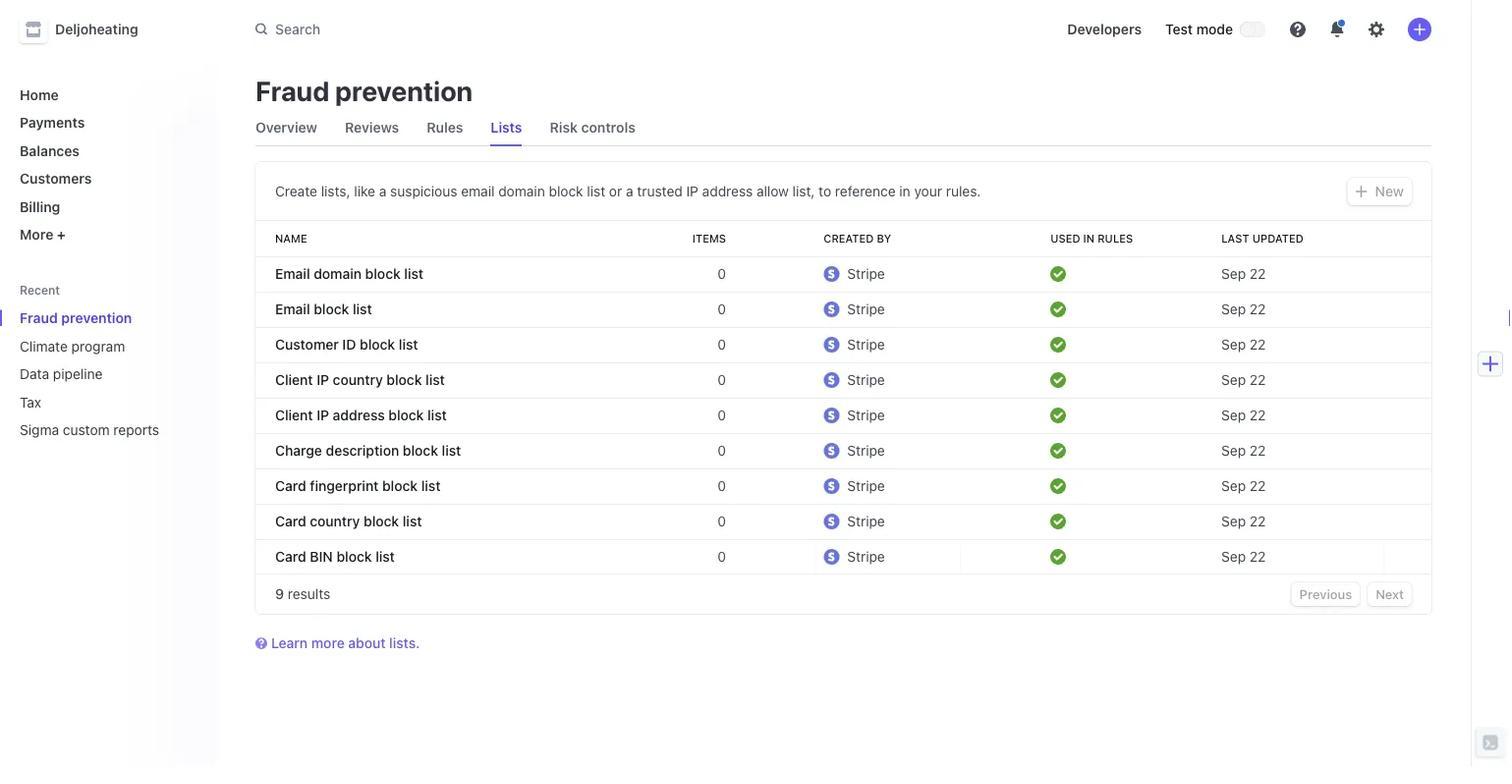 Task type: locate. For each thing, give the bounding box(es) containing it.
3 card from the top
[[275, 549, 306, 565]]

list up email block list link at the top
[[404, 266, 424, 282]]

8 sep from the top
[[1221, 513, 1246, 530]]

1 vertical spatial card
[[275, 513, 306, 530]]

email block list
[[275, 301, 372, 317]]

5 sep 22 from the top
[[1221, 407, 1266, 423]]

3 sep 22 link from the top
[[1214, 327, 1384, 363]]

test mode
[[1165, 21, 1233, 37]]

1 vertical spatial ip
[[317, 372, 329, 388]]

card fingerprint block list
[[275, 478, 441, 494]]

ip right trusted
[[686, 183, 698, 199]]

email for email block list
[[275, 301, 310, 317]]

payments link
[[12, 107, 200, 139]]

4 sep 22 link from the top
[[1214, 363, 1384, 398]]

block down client ip address block list link
[[403, 443, 438, 459]]

stripe for email domain block list
[[847, 266, 885, 282]]

7 stripe link from the top
[[816, 469, 961, 504]]

email down name
[[275, 266, 310, 282]]

4 sep from the top
[[1221, 372, 1246, 388]]

previous
[[1300, 587, 1352, 602]]

developers link
[[1059, 14, 1150, 45]]

0 horizontal spatial fraud prevention
[[20, 310, 132, 326]]

0 vertical spatial fraud
[[255, 74, 329, 107]]

sep 22 for card country block list
[[1221, 513, 1266, 530]]

stripe link for email block list
[[816, 292, 961, 327]]

6 0 link from the top
[[648, 433, 734, 469]]

1 horizontal spatial rules
[[1098, 232, 1133, 245]]

5 stripe link from the top
[[816, 398, 961, 433]]

rules.
[[946, 183, 981, 199]]

card up "card bin block list" in the bottom of the page
[[275, 513, 306, 530]]

4 0 link from the top
[[648, 363, 734, 398]]

1 0 from the top
[[717, 266, 726, 282]]

8 stripe link from the top
[[816, 504, 961, 539]]

your
[[914, 183, 942, 199]]

1 horizontal spatial prevention
[[335, 74, 473, 107]]

1 vertical spatial domain
[[314, 266, 362, 282]]

22 for charge description block list
[[1250, 443, 1266, 459]]

sep 22 for email domain block list
[[1221, 266, 1266, 282]]

lists.
[[389, 635, 420, 651]]

1 email from the top
[[275, 266, 310, 282]]

email
[[275, 266, 310, 282], [275, 301, 310, 317]]

list down email block list link at the top
[[399, 337, 418, 353]]

list down customer id block list link on the left top
[[426, 372, 445, 388]]

6 22 from the top
[[1250, 443, 1266, 459]]

sep for client ip address block list
[[1221, 407, 1246, 423]]

1 vertical spatial fraud
[[20, 310, 58, 326]]

3 stripe link from the top
[[816, 327, 961, 363]]

email
[[461, 183, 495, 199]]

card down charge
[[275, 478, 306, 494]]

0 horizontal spatial a
[[379, 183, 386, 199]]

fraud down the "recent"
[[20, 310, 58, 326]]

0 for card fingerprint block list
[[717, 478, 726, 494]]

address
[[702, 183, 753, 199], [333, 407, 385, 423]]

client up charge
[[275, 407, 313, 423]]

list down client ip address block list link
[[442, 443, 461, 459]]

domain right email
[[498, 183, 545, 199]]

0 horizontal spatial domain
[[314, 266, 362, 282]]

list down email domain block list in the left of the page
[[353, 301, 372, 317]]

5 22 from the top
[[1250, 407, 1266, 423]]

2 vertical spatial card
[[275, 549, 306, 565]]

risk controls link
[[542, 114, 643, 141]]

1 22 from the top
[[1250, 266, 1266, 282]]

tax link
[[12, 386, 173, 418]]

country up client ip address block list
[[333, 372, 383, 388]]

climate
[[20, 338, 68, 354]]

8 0 link from the top
[[648, 504, 734, 539]]

22
[[1250, 266, 1266, 282], [1250, 301, 1266, 317], [1250, 337, 1266, 353], [1250, 372, 1266, 388], [1250, 407, 1266, 423], [1250, 443, 1266, 459], [1250, 478, 1266, 494], [1250, 513, 1266, 530], [1250, 549, 1266, 565]]

4 sep 22 from the top
[[1221, 372, 1266, 388]]

climate program link
[[12, 330, 173, 362]]

1 vertical spatial address
[[333, 407, 385, 423]]

sep for customer id block list
[[1221, 337, 1246, 353]]

5 sep from the top
[[1221, 407, 1246, 423]]

0 vertical spatial rules
[[427, 119, 463, 136]]

0 link
[[648, 256, 734, 292], [648, 292, 734, 327], [648, 327, 734, 363], [648, 363, 734, 398], [648, 398, 734, 433], [648, 433, 734, 469], [648, 469, 734, 504], [648, 504, 734, 539], [648, 539, 734, 575]]

allow
[[757, 183, 789, 199]]

block up charge description block list
[[388, 407, 424, 423]]

stripe link for card fingerprint block list
[[816, 469, 961, 504]]

0 horizontal spatial rules
[[427, 119, 463, 136]]

1 vertical spatial rules
[[1098, 232, 1133, 245]]

0 for email block list
[[717, 301, 726, 317]]

sep for email domain block list
[[1221, 266, 1246, 282]]

learn more about lists. link
[[255, 634, 1432, 653]]

prevention inside the recent element
[[61, 310, 132, 326]]

1 horizontal spatial a
[[626, 183, 633, 199]]

0 vertical spatial fraud prevention
[[255, 74, 473, 107]]

home link
[[12, 79, 200, 111]]

6 sep 22 from the top
[[1221, 443, 1266, 459]]

1 vertical spatial client
[[275, 407, 313, 423]]

4 22 from the top
[[1250, 372, 1266, 388]]

tab list
[[248, 110, 1432, 146]]

3 stripe from the top
[[847, 337, 885, 353]]

3 22 from the top
[[1250, 337, 1266, 353]]

2 stripe from the top
[[847, 301, 885, 317]]

risk
[[550, 119, 578, 136]]

0 for customer id block list
[[717, 337, 726, 353]]

to
[[819, 183, 831, 199]]

block up the email block list
[[365, 266, 401, 282]]

billing
[[20, 198, 60, 215]]

2 0 link from the top
[[648, 292, 734, 327]]

reports
[[113, 422, 159, 438]]

sep for email block list
[[1221, 301, 1246, 317]]

8 22 from the top
[[1250, 513, 1266, 530]]

prevention
[[335, 74, 473, 107], [61, 310, 132, 326]]

1 client from the top
[[275, 372, 313, 388]]

9
[[275, 586, 284, 602]]

4 0 from the top
[[717, 372, 726, 388]]

recent element
[[0, 302, 216, 446]]

card for card fingerprint block list
[[275, 478, 306, 494]]

2 vertical spatial ip
[[317, 407, 329, 423]]

7 22 from the top
[[1250, 478, 1266, 494]]

6 0 from the top
[[717, 443, 726, 459]]

7 0 from the top
[[717, 478, 726, 494]]

a right like
[[379, 183, 386, 199]]

created by
[[824, 232, 891, 245]]

client ip address block list
[[275, 407, 447, 423]]

stripe for client ip country block list
[[847, 372, 885, 388]]

sep 22
[[1221, 266, 1266, 282], [1221, 301, 1266, 317], [1221, 337, 1266, 353], [1221, 372, 1266, 388], [1221, 407, 1266, 423], [1221, 443, 1266, 459], [1221, 478, 1266, 494], [1221, 513, 1266, 530], [1221, 549, 1266, 565]]

0 vertical spatial email
[[275, 266, 310, 282]]

3 0 from the top
[[717, 337, 726, 353]]

learn
[[271, 635, 308, 651]]

0 horizontal spatial prevention
[[61, 310, 132, 326]]

card left "bin"
[[275, 549, 306, 565]]

sep 22 link
[[1214, 256, 1384, 292], [1214, 292, 1384, 327], [1214, 327, 1384, 363], [1214, 363, 1384, 398], [1214, 398, 1384, 433], [1214, 433, 1384, 469], [1214, 469, 1384, 504], [1214, 504, 1384, 539], [1214, 539, 1384, 575]]

card bin block list link
[[255, 539, 648, 575]]

fraud prevention up climate program
[[20, 310, 132, 326]]

client
[[275, 372, 313, 388], [275, 407, 313, 423]]

list,
[[793, 183, 815, 199]]

block right id at the top of the page
[[360, 337, 395, 353]]

0 horizontal spatial fraud
[[20, 310, 58, 326]]

2 22 from the top
[[1250, 301, 1266, 317]]

0 vertical spatial prevention
[[335, 74, 473, 107]]

list left or
[[587, 183, 605, 199]]

customer
[[275, 337, 339, 353]]

sep for card fingerprint block list
[[1221, 478, 1246, 494]]

2 stripe link from the top
[[816, 292, 961, 327]]

country up "card bin block list" in the bottom of the page
[[310, 513, 360, 530]]

0 horizontal spatial address
[[333, 407, 385, 423]]

8 stripe from the top
[[847, 513, 885, 530]]

0 link for card fingerprint block list
[[648, 469, 734, 504]]

6 sep from the top
[[1221, 443, 1246, 459]]

sep 22 link for client ip country block list
[[1214, 363, 1384, 398]]

prevention up reviews
[[335, 74, 473, 107]]

2 sep 22 link from the top
[[1214, 292, 1384, 327]]

ip up charge
[[317, 407, 329, 423]]

stripe for charge description block list
[[847, 443, 885, 459]]

fraud prevention
[[255, 74, 473, 107], [20, 310, 132, 326]]

used
[[1050, 232, 1080, 245]]

email up customer
[[275, 301, 310, 317]]

address down client ip country block list
[[333, 407, 385, 423]]

fingerprint
[[310, 478, 379, 494]]

4 stripe link from the top
[[816, 363, 961, 398]]

1 vertical spatial prevention
[[61, 310, 132, 326]]

0 link for client ip address block list
[[648, 398, 734, 433]]

stripe link for charge description block list
[[816, 433, 961, 469]]

client down customer
[[275, 372, 313, 388]]

3 0 link from the top
[[648, 327, 734, 363]]

sep
[[1221, 266, 1246, 282], [1221, 301, 1246, 317], [1221, 337, 1246, 353], [1221, 372, 1246, 388], [1221, 407, 1246, 423], [1221, 443, 1246, 459], [1221, 478, 1246, 494], [1221, 513, 1246, 530], [1221, 549, 1246, 565]]

block inside 'link'
[[365, 266, 401, 282]]

fraud up overview on the top
[[255, 74, 329, 107]]

ip down customer
[[317, 372, 329, 388]]

1 0 link from the top
[[648, 256, 734, 292]]

0 vertical spatial domain
[[498, 183, 545, 199]]

9 sep 22 link from the top
[[1214, 539, 1384, 575]]

recent navigation links element
[[0, 282, 216, 446]]

tax
[[20, 394, 41, 410]]

country
[[333, 372, 383, 388], [310, 513, 360, 530]]

6 stripe link from the top
[[816, 433, 961, 469]]

7 sep 22 from the top
[[1221, 478, 1266, 494]]

pipeline
[[53, 366, 103, 382]]

domain up the email block list
[[314, 266, 362, 282]]

search
[[275, 21, 320, 37]]

sep 22 link for email domain block list
[[1214, 256, 1384, 292]]

reviews link
[[337, 114, 407, 141]]

8 0 from the top
[[717, 513, 726, 530]]

list down "charge description block list" link in the left of the page
[[421, 478, 441, 494]]

help image
[[1290, 22, 1306, 37]]

1 horizontal spatial address
[[702, 183, 753, 199]]

sep for card bin block list
[[1221, 549, 1246, 565]]

2 card from the top
[[275, 513, 306, 530]]

8 sep 22 link from the top
[[1214, 504, 1384, 539]]

5 0 from the top
[[717, 407, 726, 423]]

6 sep 22 link from the top
[[1214, 433, 1384, 469]]

created
[[824, 232, 874, 245]]

list down 'card country block list'
[[376, 549, 395, 565]]

stripe for card country block list
[[847, 513, 885, 530]]

0 for client ip country block list
[[717, 372, 726, 388]]

sep for card country block list
[[1221, 513, 1246, 530]]

stripe for client ip address block list
[[847, 407, 885, 423]]

9 sep from the top
[[1221, 549, 1246, 565]]

0 vertical spatial client
[[275, 372, 313, 388]]

2 0 from the top
[[717, 301, 726, 317]]

Search search field
[[244, 12, 798, 47]]

stripe link
[[816, 256, 961, 292], [816, 292, 961, 327], [816, 327, 961, 363], [816, 363, 961, 398], [816, 398, 961, 433], [816, 433, 961, 469], [816, 469, 961, 504], [816, 504, 961, 539], [816, 539, 961, 575]]

9 stripe from the top
[[847, 549, 885, 565]]

address left allow
[[702, 183, 753, 199]]

address inside client ip address block list link
[[333, 407, 385, 423]]

1 sep 22 link from the top
[[1214, 256, 1384, 292]]

list down client ip country block list link
[[427, 407, 447, 423]]

0 vertical spatial card
[[275, 478, 306, 494]]

1 stripe link from the top
[[816, 256, 961, 292]]

0
[[717, 266, 726, 282], [717, 301, 726, 317], [717, 337, 726, 353], [717, 372, 726, 388], [717, 407, 726, 423], [717, 443, 726, 459], [717, 478, 726, 494], [717, 513, 726, 530], [717, 549, 726, 565]]

list inside the email domain block list 'link'
[[404, 266, 424, 282]]

22 for card country block list
[[1250, 513, 1266, 530]]

charge description block list link
[[255, 433, 648, 469]]

7 0 link from the top
[[648, 469, 734, 504]]

developers
[[1067, 21, 1142, 37]]

block down card fingerprint block list
[[364, 513, 399, 530]]

prevention up program
[[61, 310, 132, 326]]

email for email domain block list
[[275, 266, 310, 282]]

1 card from the top
[[275, 478, 306, 494]]

in
[[1083, 232, 1095, 245]]

email inside 'link'
[[275, 266, 310, 282]]

1 vertical spatial email
[[275, 301, 310, 317]]

5 stripe from the top
[[847, 407, 885, 423]]

fraud prevention up reviews
[[255, 74, 473, 107]]

6 stripe from the top
[[847, 443, 885, 459]]

2 sep from the top
[[1221, 301, 1246, 317]]

2 a from the left
[[626, 183, 633, 199]]

22 for email domain block list
[[1250, 266, 1266, 282]]

block up customer id block list
[[314, 301, 349, 317]]

rules right in
[[1098, 232, 1133, 245]]

2 client from the top
[[275, 407, 313, 423]]

list down card fingerprint block list link
[[403, 513, 422, 530]]

more
[[20, 226, 53, 243]]

last
[[1221, 232, 1249, 245]]

customer id block list
[[275, 337, 418, 353]]

9 stripe link from the top
[[816, 539, 961, 575]]

list inside email block list link
[[353, 301, 372, 317]]

1 stripe from the top
[[847, 266, 885, 282]]

1 sep 22 from the top
[[1221, 266, 1266, 282]]

client for client ip country block list
[[275, 372, 313, 388]]

8 sep 22 from the top
[[1221, 513, 1266, 530]]

client ip country block list link
[[255, 363, 648, 398]]

7 sep from the top
[[1221, 478, 1246, 494]]

ip for client ip address block list
[[317, 407, 329, 423]]

block down charge description block list
[[382, 478, 418, 494]]

3 sep from the top
[[1221, 337, 1246, 353]]

rules left lists
[[427, 119, 463, 136]]

list inside customer id block list link
[[399, 337, 418, 353]]

charge
[[275, 443, 322, 459]]

next
[[1376, 587, 1404, 602]]

1 vertical spatial country
[[310, 513, 360, 530]]

9 22 from the top
[[1250, 549, 1266, 565]]

5 sep 22 link from the top
[[1214, 398, 1384, 433]]

2 email from the top
[[275, 301, 310, 317]]

9 0 link from the top
[[648, 539, 734, 575]]

3 sep 22 from the top
[[1221, 337, 1266, 353]]

22 for client ip address block list
[[1250, 407, 1266, 423]]

7 stripe from the top
[[847, 478, 885, 494]]

a right or
[[626, 183, 633, 199]]

rules
[[427, 119, 463, 136], [1098, 232, 1133, 245]]

id
[[342, 337, 356, 353]]

9 0 from the top
[[717, 549, 726, 565]]

deljoheating
[[55, 21, 138, 37]]

2 sep 22 from the top
[[1221, 301, 1266, 317]]

1 sep from the top
[[1221, 266, 1246, 282]]

ip for client ip country block list
[[317, 372, 329, 388]]

5 0 link from the top
[[648, 398, 734, 433]]

stripe link for card country block list
[[816, 504, 961, 539]]

4 stripe from the top
[[847, 372, 885, 388]]

ip
[[686, 183, 698, 199], [317, 372, 329, 388], [317, 407, 329, 423]]

1 vertical spatial fraud prevention
[[20, 310, 132, 326]]

7 sep 22 link from the top
[[1214, 469, 1384, 504]]

0 link for card bin block list
[[648, 539, 734, 575]]

1 a from the left
[[379, 183, 386, 199]]

9 sep 22 from the top
[[1221, 549, 1266, 565]]

sigma custom reports
[[20, 422, 159, 438]]

stripe for card bin block list
[[847, 549, 885, 565]]

block
[[549, 183, 583, 199], [365, 266, 401, 282], [314, 301, 349, 317], [360, 337, 395, 353], [387, 372, 422, 388], [388, 407, 424, 423], [403, 443, 438, 459], [382, 478, 418, 494], [364, 513, 399, 530], [336, 549, 372, 565]]



Task type: vqa. For each thing, say whether or not it's contained in the screenshot.
the block within the email block list link
yes



Task type: describe. For each thing, give the bounding box(es) containing it.
sep 22 for email block list
[[1221, 301, 1266, 317]]

22 for client ip country block list
[[1250, 372, 1266, 388]]

payments
[[20, 114, 85, 131]]

email block list link
[[255, 292, 648, 327]]

list inside card bin block list link
[[376, 549, 395, 565]]

0 for card bin block list
[[717, 549, 726, 565]]

balances link
[[12, 135, 200, 167]]

billing link
[[12, 191, 200, 223]]

list inside client ip address block list link
[[427, 407, 447, 423]]

0 link for charge description block list
[[648, 433, 734, 469]]

client for client ip address block list
[[275, 407, 313, 423]]

used in rules
[[1050, 232, 1133, 245]]

22 for email block list
[[1250, 301, 1266, 317]]

card for card country block list
[[275, 513, 306, 530]]

bin
[[310, 549, 333, 565]]

lists link
[[483, 114, 530, 141]]

client ip address block list link
[[255, 398, 648, 433]]

trusted
[[637, 183, 683, 199]]

fraud inside the recent element
[[20, 310, 58, 326]]

sep 22 for client ip country block list
[[1221, 372, 1266, 388]]

custom
[[63, 422, 110, 438]]

sep for client ip country block list
[[1221, 372, 1246, 388]]

0 for email domain block list
[[717, 266, 726, 282]]

0 link for client ip country block list
[[648, 363, 734, 398]]

0 for card country block list
[[717, 513, 726, 530]]

new
[[1375, 183, 1404, 199]]

sep 22 link for client ip address block list
[[1214, 398, 1384, 433]]

22 for customer id block list
[[1250, 337, 1266, 353]]

22 for card bin block list
[[1250, 549, 1266, 565]]

stripe link for customer id block list
[[816, 327, 961, 363]]

controls
[[581, 119, 636, 136]]

sep 22 link for customer id block list
[[1214, 327, 1384, 363]]

data
[[20, 366, 49, 382]]

settings image
[[1369, 22, 1384, 37]]

sep 22 link for card fingerprint block list
[[1214, 469, 1384, 504]]

in
[[899, 183, 911, 199]]

sep 22 link for card country block list
[[1214, 504, 1384, 539]]

by
[[877, 232, 891, 245]]

new button
[[1348, 178, 1412, 205]]

stripe link for email domain block list
[[816, 256, 961, 292]]

1 horizontal spatial fraud
[[255, 74, 329, 107]]

like
[[354, 183, 375, 199]]

charge description block list
[[275, 443, 461, 459]]

customers
[[20, 170, 92, 187]]

reference
[[835, 183, 896, 199]]

+
[[57, 226, 66, 243]]

0 vertical spatial address
[[702, 183, 753, 199]]

22 for card fingerprint block list
[[1250, 478, 1266, 494]]

recent
[[20, 283, 60, 297]]

customers link
[[12, 163, 200, 195]]

block left or
[[549, 183, 583, 199]]

name
[[275, 232, 307, 245]]

overview link
[[248, 114, 325, 141]]

1 horizontal spatial fraud prevention
[[255, 74, 473, 107]]

learn more about lists.
[[271, 635, 420, 651]]

reviews
[[345, 119, 399, 136]]

sep 22 for card fingerprint block list
[[1221, 478, 1266, 494]]

balances
[[20, 142, 80, 159]]

client ip country block list
[[275, 372, 445, 388]]

last updated
[[1221, 232, 1304, 245]]

stripe for customer id block list
[[847, 337, 885, 353]]

more
[[311, 635, 345, 651]]

1 horizontal spatial domain
[[498, 183, 545, 199]]

sep 22 link for charge description block list
[[1214, 433, 1384, 469]]

0 link for email domain block list
[[648, 256, 734, 292]]

list inside card country block list link
[[403, 513, 422, 530]]

card fingerprint block list link
[[255, 469, 648, 504]]

previous button
[[1292, 583, 1360, 606]]

mode
[[1196, 21, 1233, 37]]

sep 22 for charge description block list
[[1221, 443, 1266, 459]]

svg image
[[1355, 186, 1367, 198]]

email domain block list
[[275, 266, 424, 282]]

updated
[[1252, 232, 1304, 245]]

sep for charge description block list
[[1221, 443, 1246, 459]]

email domain block list link
[[255, 256, 648, 292]]

or
[[609, 183, 622, 199]]

program
[[71, 338, 125, 354]]

data pipeline link
[[12, 358, 173, 390]]

overview
[[255, 119, 317, 136]]

list inside "charge description block list" link
[[442, 443, 461, 459]]

0 link for card country block list
[[648, 504, 734, 539]]

home
[[20, 86, 59, 103]]

sep 22 for customer id block list
[[1221, 337, 1266, 353]]

list inside client ip country block list link
[[426, 372, 445, 388]]

climate program
[[20, 338, 125, 354]]

customer id block list link
[[255, 327, 648, 363]]

sep 22 for client ip address block list
[[1221, 407, 1266, 423]]

deljoheating button
[[20, 16, 158, 43]]

stripe link for card bin block list
[[816, 539, 961, 575]]

rules link
[[419, 114, 471, 141]]

stripe for email block list
[[847, 301, 885, 317]]

fraud prevention inside the recent element
[[20, 310, 132, 326]]

block up client ip address block list
[[387, 372, 422, 388]]

about
[[348, 635, 386, 651]]

0 vertical spatial country
[[333, 372, 383, 388]]

lists,
[[321, 183, 350, 199]]

items
[[692, 232, 726, 245]]

suspicious
[[390, 183, 457, 199]]

create lists, like a suspicious email domain block list or a trusted ip address allow list, to reference in your rules.
[[275, 183, 981, 199]]

Search text field
[[244, 12, 798, 47]]

0 for client ip address block list
[[717, 407, 726, 423]]

description
[[326, 443, 399, 459]]

stripe link for client ip country block list
[[816, 363, 961, 398]]

tab list containing overview
[[248, 110, 1432, 146]]

0 vertical spatial ip
[[686, 183, 698, 199]]

stripe link for client ip address block list
[[816, 398, 961, 433]]

sep 22 for card bin block list
[[1221, 549, 1266, 565]]

results
[[288, 586, 330, 602]]

stripe for card fingerprint block list
[[847, 478, 885, 494]]

fraud prevention link
[[12, 302, 173, 334]]

sep 22 link for email block list
[[1214, 292, 1384, 327]]

risk controls
[[550, 119, 636, 136]]

notifications image
[[1329, 22, 1345, 37]]

rules inside "link"
[[427, 119, 463, 136]]

0 for charge description block list
[[717, 443, 726, 459]]

data pipeline
[[20, 366, 103, 382]]

next button
[[1368, 583, 1412, 606]]

domain inside 'link'
[[314, 266, 362, 282]]

core navigation links element
[[12, 79, 200, 251]]

card for card bin block list
[[275, 549, 306, 565]]

sigma
[[20, 422, 59, 438]]

card bin block list
[[275, 549, 395, 565]]

0 link for email block list
[[648, 292, 734, 327]]

list inside card fingerprint block list link
[[421, 478, 441, 494]]

block right "bin"
[[336, 549, 372, 565]]

more +
[[20, 226, 66, 243]]

create
[[275, 183, 317, 199]]

0 link for customer id block list
[[648, 327, 734, 363]]

test
[[1165, 21, 1193, 37]]

card country block list link
[[255, 504, 648, 539]]

sep 22 link for card bin block list
[[1214, 539, 1384, 575]]

sigma custom reports link
[[12, 414, 173, 446]]



